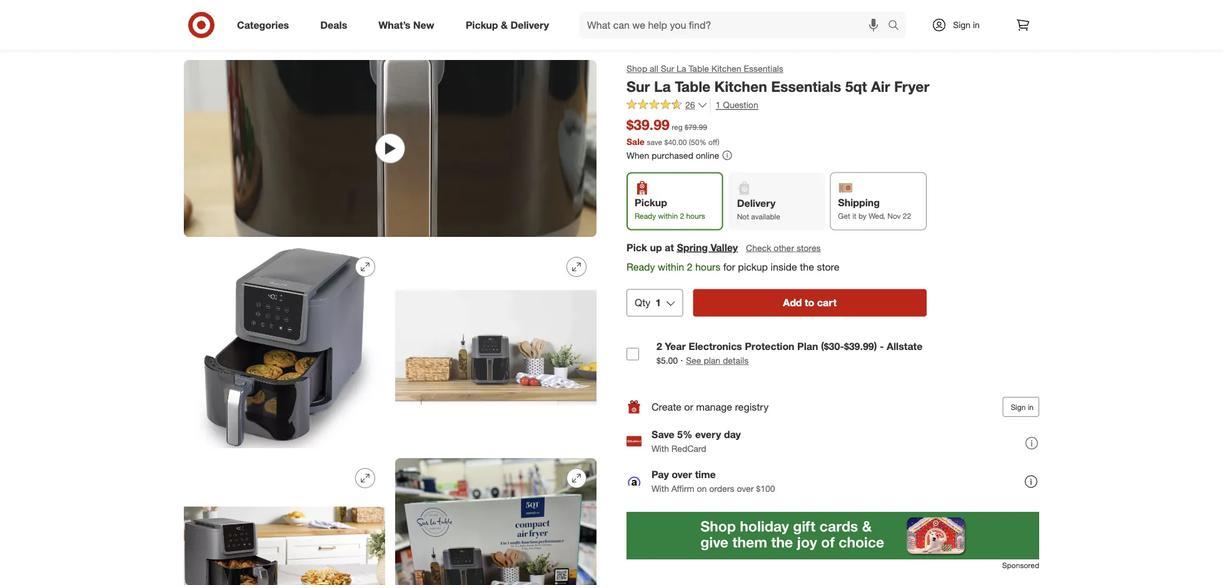 Task type: describe. For each thing, give the bounding box(es) containing it.
pickup for &
[[466, 19, 498, 31]]

with inside pay over time with affirm on orders over $100
[[652, 483, 669, 494]]

sur la table kitchen essentials 5qt air fryer, 2 of 8, play video image
[[184, 60, 597, 237]]

sale
[[627, 136, 645, 147]]

$5.00
[[657, 355, 678, 366]]

search
[[882, 20, 913, 32]]

manage
[[696, 401, 732, 413]]

see
[[686, 355, 701, 366]]

it
[[853, 211, 857, 220]]

shipping get it by wed, nov 22
[[838, 197, 911, 220]]

pickup & delivery link
[[455, 11, 565, 39]]

ready inside pickup ready within 2 hours
[[635, 211, 656, 220]]

ready within 2 hours for pickup inside the store
[[627, 261, 840, 273]]

add to cart
[[783, 297, 837, 309]]

sponsored
[[1002, 561, 1039, 570]]

other
[[774, 242, 794, 253]]

by
[[859, 211, 867, 220]]

0 horizontal spatial 1
[[656, 297, 661, 309]]

wed,
[[869, 211, 886, 220]]

shop
[[627, 63, 647, 74]]

1 vertical spatial ready
[[627, 261, 655, 273]]

search button
[[882, 11, 913, 41]]

available
[[751, 212, 780, 221]]

in inside button
[[1028, 403, 1034, 412]]

year
[[665, 340, 686, 352]]

$39.99)
[[844, 340, 877, 352]]

spring valley button
[[677, 240, 738, 255]]

create or manage registry
[[652, 401, 769, 413]]

registry
[[735, 401, 769, 413]]

get
[[838, 211, 850, 220]]

all
[[650, 63, 658, 74]]

pickup
[[738, 261, 768, 273]]

What can we help you find? suggestions appear below search field
[[580, 11, 891, 39]]

inside
[[771, 261, 797, 273]]

every
[[695, 429, 721, 441]]

shop all sur la table kitchen essentials sur la table kitchen essentials 5qt air fryer
[[627, 63, 930, 95]]

1 vertical spatial 2
[[687, 261, 693, 273]]

1 horizontal spatial la
[[677, 63, 686, 74]]

create
[[652, 401, 682, 413]]

new
[[413, 19, 434, 31]]

$
[[665, 137, 668, 147]]

not
[[737, 212, 749, 221]]

$79.99
[[685, 123, 707, 132]]

delivery inside delivery not available
[[737, 197, 776, 209]]

electronics
[[689, 340, 742, 352]]

deals link
[[310, 11, 363, 39]]

within inside pickup ready within 2 hours
[[658, 211, 678, 220]]

orders
[[709, 483, 735, 494]]

what's
[[379, 19, 411, 31]]

($30-
[[821, 340, 844, 352]]

the
[[800, 261, 814, 273]]

cart
[[817, 297, 837, 309]]

·
[[680, 354, 683, 367]]

1 question link
[[710, 98, 758, 112]]

0 vertical spatial over
[[672, 469, 692, 481]]

22
[[903, 211, 911, 220]]

when purchased online
[[627, 150, 719, 161]]

0 vertical spatial sur
[[661, 63, 674, 74]]

(
[[689, 137, 691, 147]]

day
[[724, 429, 741, 441]]

sign in inside button
[[1011, 403, 1034, 412]]

up
[[650, 241, 662, 254]]

pick
[[627, 241, 647, 254]]

1 vertical spatial hours
[[695, 261, 721, 273]]

store
[[817, 261, 840, 273]]

40.00
[[668, 137, 687, 147]]

categories link
[[226, 11, 305, 39]]

to
[[805, 297, 815, 309]]

plan
[[797, 340, 818, 352]]

sur la table kitchen essentials 5qt air fryer, 1 of 8 image
[[184, 0, 597, 50]]

$100
[[756, 483, 775, 494]]

sign in link
[[921, 11, 999, 39]]

-
[[880, 340, 884, 352]]

check
[[746, 242, 771, 253]]

question
[[723, 100, 758, 111]]

redcard
[[672, 443, 707, 454]]

1 vertical spatial kitchen
[[715, 78, 767, 95]]

sur la table kitchen essentials 5qt air fryer, 4 of 8 image
[[395, 247, 597, 449]]

save 5% every day with redcard
[[652, 429, 741, 454]]

shipping
[[838, 197, 880, 209]]

5%
[[677, 429, 693, 441]]

check other stores
[[746, 242, 821, 253]]

fryer
[[894, 78, 930, 95]]

50
[[691, 137, 699, 147]]

on
[[697, 483, 707, 494]]



Task type: locate. For each thing, give the bounding box(es) containing it.
1 horizontal spatial 1
[[716, 100, 721, 111]]

pickup up up
[[635, 197, 667, 209]]

0 vertical spatial delivery
[[511, 19, 549, 31]]

sur down shop
[[627, 78, 650, 95]]

delivery
[[511, 19, 549, 31], [737, 197, 776, 209]]

what's new link
[[368, 11, 450, 39]]

details
[[723, 355, 749, 366]]

or
[[684, 401, 693, 413]]

1 horizontal spatial sign
[[1011, 403, 1026, 412]]

pickup ready within 2 hours
[[635, 197, 705, 220]]

0 horizontal spatial in
[[973, 19, 980, 30]]

qty
[[635, 297, 651, 309]]

2 down spring
[[687, 261, 693, 273]]

protection
[[745, 340, 795, 352]]

1 right 'qty'
[[656, 297, 661, 309]]

sign
[[953, 19, 971, 30], [1011, 403, 1026, 412]]

1 vertical spatial essentials
[[771, 78, 841, 95]]

kitchen
[[712, 63, 741, 74], [715, 78, 767, 95]]

%
[[699, 137, 707, 147]]

)
[[718, 137, 720, 147]]

stores
[[797, 242, 821, 253]]

allstate
[[887, 340, 923, 352]]

purchased
[[652, 150, 693, 161]]

1
[[716, 100, 721, 111], [656, 297, 661, 309]]

air
[[871, 78, 890, 95]]

sur la table kitchen essentials 5qt air fryer, 5 of 8 image
[[184, 459, 385, 585]]

1 vertical spatial sign in
[[1011, 403, 1034, 412]]

affirm
[[672, 483, 695, 494]]

2 within from the top
[[658, 261, 684, 273]]

1 vertical spatial within
[[658, 261, 684, 273]]

la right all at the top right of page
[[677, 63, 686, 74]]

0 vertical spatial 1
[[716, 100, 721, 111]]

2 left year
[[657, 340, 662, 352]]

0 vertical spatial sign
[[953, 19, 971, 30]]

off
[[709, 137, 718, 147]]

0 horizontal spatial 2
[[657, 340, 662, 352]]

2
[[680, 211, 684, 220], [687, 261, 693, 273], [657, 340, 662, 352]]

5qt
[[845, 78, 867, 95]]

2 horizontal spatial 2
[[687, 261, 693, 273]]

hours up spring
[[686, 211, 705, 220]]

hours inside pickup ready within 2 hours
[[686, 211, 705, 220]]

0 horizontal spatial sur
[[627, 78, 650, 95]]

pickup
[[466, 19, 498, 31], [635, 197, 667, 209]]

2 vertical spatial 2
[[657, 340, 662, 352]]

1 horizontal spatial sign in
[[1011, 403, 1034, 412]]

categories
[[237, 19, 289, 31]]

0 vertical spatial in
[[973, 19, 980, 30]]

sur la table kitchen essentials 5qt air fryer, 3 of 8 image
[[184, 247, 385, 449]]

sur
[[661, 63, 674, 74], [627, 78, 650, 95]]

1 horizontal spatial in
[[1028, 403, 1034, 412]]

2 up pick up at spring valley
[[680, 211, 684, 220]]

0 vertical spatial 2
[[680, 211, 684, 220]]

pay
[[652, 469, 669, 481]]

0 vertical spatial ready
[[635, 211, 656, 220]]

pick up at spring valley
[[627, 241, 738, 254]]

pickup left &
[[466, 19, 498, 31]]

0 horizontal spatial sign in
[[953, 19, 980, 30]]

with inside the save 5% every day with redcard
[[652, 443, 669, 454]]

None checkbox
[[627, 348, 639, 361]]

deals
[[320, 19, 347, 31]]

1 horizontal spatial delivery
[[737, 197, 776, 209]]

hours
[[686, 211, 705, 220], [695, 261, 721, 273]]

26 link
[[627, 98, 708, 113]]

add
[[783, 297, 802, 309]]

nov
[[888, 211, 901, 220]]

see plan details button
[[686, 355, 749, 367]]

spring
[[677, 241, 708, 254]]

&
[[501, 19, 508, 31]]

ready down pick
[[627, 261, 655, 273]]

1 vertical spatial over
[[737, 483, 754, 494]]

pay over time with affirm on orders over $100
[[652, 469, 775, 494]]

advertisement region
[[627, 512, 1039, 560]]

1 left the question
[[716, 100, 721, 111]]

0 vertical spatial kitchen
[[712, 63, 741, 74]]

within up at
[[658, 211, 678, 220]]

delivery up available
[[737, 197, 776, 209]]

essentials left '5qt'
[[771, 78, 841, 95]]

sur right all at the top right of page
[[661, 63, 674, 74]]

table
[[689, 63, 709, 74], [675, 78, 711, 95]]

kitchen up 1 question link
[[712, 63, 741, 74]]

1 vertical spatial 1
[[656, 297, 661, 309]]

time
[[695, 469, 716, 481]]

1 vertical spatial pickup
[[635, 197, 667, 209]]

1 vertical spatial la
[[654, 78, 671, 95]]

2 inside pickup ready within 2 hours
[[680, 211, 684, 220]]

26
[[685, 100, 695, 110]]

0 vertical spatial with
[[652, 443, 669, 454]]

over
[[672, 469, 692, 481], [737, 483, 754, 494]]

0 vertical spatial essentials
[[744, 63, 784, 74]]

over up the affirm
[[672, 469, 692, 481]]

2 year electronics protection plan ($30-$39.99) - allstate $5.00 · see plan details
[[657, 340, 923, 367]]

photo from @targetgems, 6 of 8 image
[[395, 459, 597, 585]]

0 horizontal spatial sign
[[953, 19, 971, 30]]

over left $100
[[737, 483, 754, 494]]

what's new
[[379, 19, 434, 31]]

with down save
[[652, 443, 669, 454]]

save
[[647, 137, 662, 147]]

pickup inside pickup ready within 2 hours
[[635, 197, 667, 209]]

delivery right &
[[511, 19, 549, 31]]

0 horizontal spatial over
[[672, 469, 692, 481]]

qty 1
[[635, 297, 661, 309]]

la down all at the top right of page
[[654, 78, 671, 95]]

1 vertical spatial delivery
[[737, 197, 776, 209]]

$39.99 reg $79.99 sale save $ 40.00 ( 50 % off )
[[627, 116, 720, 147]]

save
[[652, 429, 675, 441]]

0 vertical spatial hours
[[686, 211, 705, 220]]

0 vertical spatial sign in
[[953, 19, 980, 30]]

1 horizontal spatial sur
[[661, 63, 674, 74]]

sign in
[[953, 19, 980, 30], [1011, 403, 1034, 412]]

1 horizontal spatial over
[[737, 483, 754, 494]]

when
[[627, 150, 649, 161]]

ready
[[635, 211, 656, 220], [627, 261, 655, 273]]

2 with from the top
[[652, 483, 669, 494]]

1 within from the top
[[658, 211, 678, 220]]

1 vertical spatial in
[[1028, 403, 1034, 412]]

0 vertical spatial pickup
[[466, 19, 498, 31]]

1 vertical spatial with
[[652, 483, 669, 494]]

pickup for ready
[[635, 197, 667, 209]]

ready up pick
[[635, 211, 656, 220]]

1 question
[[716, 100, 758, 111]]

1 vertical spatial sign
[[1011, 403, 1026, 412]]

for
[[723, 261, 735, 273]]

add to cart button
[[693, 289, 927, 317]]

kitchen up the question
[[715, 78, 767, 95]]

valley
[[711, 241, 738, 254]]

within
[[658, 211, 678, 220], [658, 261, 684, 273]]

with down pay
[[652, 483, 669, 494]]

0 horizontal spatial pickup
[[466, 19, 498, 31]]

1 with from the top
[[652, 443, 669, 454]]

1 vertical spatial table
[[675, 78, 711, 95]]

1 horizontal spatial 2
[[680, 211, 684, 220]]

hours down spring valley button
[[695, 261, 721, 273]]

1 horizontal spatial pickup
[[635, 197, 667, 209]]

check other stores button
[[746, 241, 822, 255]]

2 inside 2 year electronics protection plan ($30-$39.99) - allstate $5.00 · see plan details
[[657, 340, 662, 352]]

in
[[973, 19, 980, 30], [1028, 403, 1034, 412]]

0 horizontal spatial la
[[654, 78, 671, 95]]

0 vertical spatial within
[[658, 211, 678, 220]]

0 vertical spatial table
[[689, 63, 709, 74]]

at
[[665, 241, 674, 254]]

0 vertical spatial la
[[677, 63, 686, 74]]

essentials up the question
[[744, 63, 784, 74]]

within down at
[[658, 261, 684, 273]]

sign inside button
[[1011, 403, 1026, 412]]

with
[[652, 443, 669, 454], [652, 483, 669, 494]]

1 vertical spatial sur
[[627, 78, 650, 95]]

la
[[677, 63, 686, 74], [654, 78, 671, 95]]

online
[[696, 150, 719, 161]]

reg
[[672, 123, 683, 132]]

0 horizontal spatial delivery
[[511, 19, 549, 31]]



Task type: vqa. For each thing, say whether or not it's contained in the screenshot.


